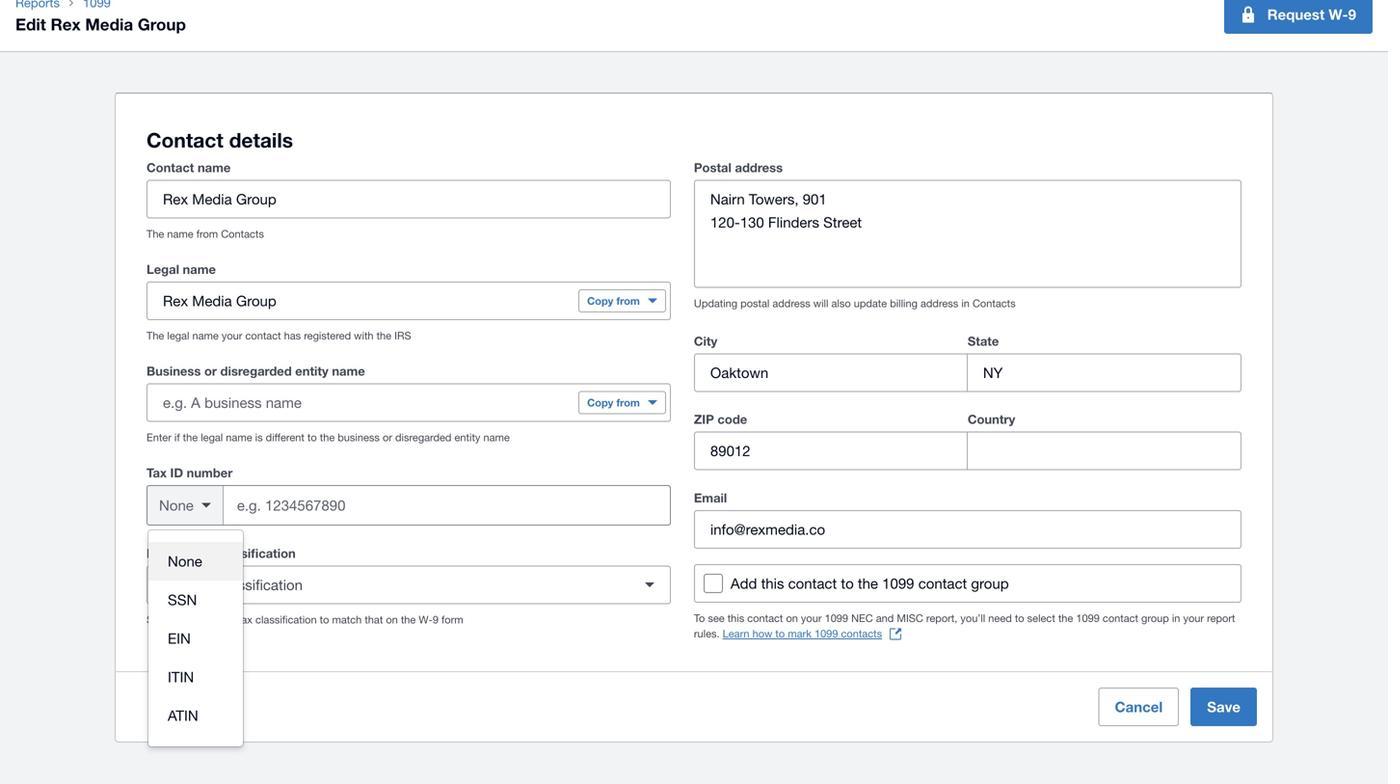 Task type: vqa. For each thing, say whether or not it's contained in the screenshot.
the leftmost flow
no



Task type: describe. For each thing, give the bounding box(es) containing it.
1099 up misc
[[883, 575, 915, 592]]

number
[[187, 465, 233, 480]]

none button
[[149, 542, 243, 581]]

0 horizontal spatial on
[[386, 613, 398, 626]]

atin
[[168, 707, 198, 724]]

0 vertical spatial contacts
[[221, 228, 264, 240]]

the for legal name
[[147, 329, 164, 342]]

cancel
[[1115, 698, 1163, 716]]

name up business or disregarded entity name field
[[332, 364, 365, 379]]

legal
[[147, 262, 179, 277]]

classification for federal tax classification
[[217, 546, 296, 561]]

different
[[266, 431, 305, 444]]

group containing city
[[694, 329, 1242, 392]]

zip
[[694, 412, 714, 427]]

how
[[753, 627, 773, 640]]

update
[[854, 297, 887, 310]]

learn
[[723, 627, 750, 640]]

0 horizontal spatial tax
[[195, 546, 213, 561]]

the legal name your contact has registered with the irs
[[147, 329, 411, 342]]

copy from for legal name
[[587, 295, 640, 307]]

code
[[718, 412, 748, 427]]

0 horizontal spatial in
[[962, 297, 970, 310]]

0 horizontal spatial group
[[972, 575, 1009, 592]]

postal
[[694, 160, 732, 175]]

contact up how
[[748, 612, 784, 624]]

0 vertical spatial from
[[197, 228, 218, 240]]

add this contact to the 1099 contact group
[[731, 575, 1009, 592]]

9 inside the request w-9 button
[[1349, 6, 1357, 23]]

w- inside button
[[1329, 6, 1349, 23]]

group containing zip code
[[694, 407, 1242, 470]]

if
[[175, 431, 180, 444]]

contact for contact details
[[147, 128, 224, 152]]

the left business
[[320, 431, 335, 444]]

also
[[832, 297, 851, 310]]

the left irs
[[377, 329, 392, 342]]

the right if
[[183, 431, 198, 444]]

irs
[[395, 329, 411, 342]]

see
[[708, 612, 725, 624]]

State field
[[968, 354, 1241, 391]]

copy for business or disregarded entity name
[[587, 396, 614, 409]]

1099 right select
[[1077, 612, 1100, 624]]

Postal address text field
[[695, 181, 1241, 287]]

the inside the to see this contact on your 1099 nec and misc report, you'll need to select the 1099 contact group in your report rules.
[[1059, 612, 1074, 624]]

specify the federal tax classification to match that on the w-9 form
[[147, 613, 464, 626]]

match
[[332, 613, 362, 626]]

copy from for business or disregarded entity name
[[587, 396, 640, 409]]

contact up learn how to mark 1099 contacts link
[[789, 575, 837, 592]]

to up nec
[[841, 575, 854, 592]]

to inside the to see this contact on your 1099 nec and misc report, you'll need to select the 1099 contact group in your report rules.
[[1015, 612, 1025, 624]]

city
[[694, 334, 718, 349]]

contact left "has" in the top of the page
[[245, 329, 281, 342]]

you'll
[[961, 612, 986, 624]]

with
[[354, 329, 374, 342]]

contacts
[[841, 627, 883, 640]]

business
[[338, 431, 380, 444]]

group
[[138, 14, 186, 34]]

registered
[[304, 329, 351, 342]]

will
[[814, 297, 829, 310]]

updating postal address will also update billing address in contacts
[[694, 297, 1016, 310]]

enter if the legal name is different to the business or disregarded entity name
[[147, 431, 510, 444]]

the right that
[[401, 613, 416, 626]]

to see this contact on your 1099 nec and misc report, you'll need to select the 1099 contact group in your report rules.
[[694, 612, 1236, 640]]

Country field
[[968, 433, 1241, 469]]

select
[[1028, 612, 1056, 624]]

zip code
[[694, 412, 748, 427]]

details
[[229, 128, 293, 152]]

Contact name field
[[148, 181, 670, 217]]

Nairn Towers, 901 120-130 Flinders Street field
[[694, 180, 1242, 288]]

that
[[365, 613, 383, 626]]

classification for select a classification
[[219, 576, 303, 593]]

from for legal name
[[617, 295, 640, 307]]

has
[[284, 329, 301, 342]]

edit rex media group
[[15, 14, 186, 34]]

none for none popup button
[[159, 497, 194, 514]]

itin
[[168, 668, 194, 685]]

on inside the to see this contact on your 1099 nec and misc report, you'll need to select the 1099 contact group in your report rules.
[[786, 612, 798, 624]]

this inside the to see this contact on your 1099 nec and misc report, you'll need to select the 1099 contact group in your report rules.
[[728, 612, 745, 624]]

postal
[[741, 297, 770, 310]]

select a classification button
[[147, 566, 671, 604]]

rex
[[51, 14, 81, 34]]

ssn button
[[149, 581, 243, 619]]

address left will
[[773, 297, 811, 310]]

need
[[989, 612, 1012, 624]]

to
[[694, 612, 705, 624]]

state
[[968, 334, 1000, 349]]

name up tax id number field
[[484, 431, 510, 444]]



Task type: locate. For each thing, give the bounding box(es) containing it.
0 vertical spatial disregarded
[[220, 364, 292, 379]]

copy for legal name
[[587, 295, 614, 307]]

2 vertical spatial group
[[149, 530, 243, 746]]

list box
[[149, 530, 243, 746]]

your up learn how to mark 1099 contacts link
[[801, 612, 822, 624]]

name up business
[[192, 329, 219, 342]]

name down 'the name from contacts' at top left
[[183, 262, 216, 277]]

0 horizontal spatial legal
[[167, 329, 189, 342]]

none for none button
[[168, 553, 202, 570]]

mark
[[788, 627, 812, 640]]

the up legal on the top left of page
[[147, 228, 164, 240]]

1 horizontal spatial on
[[786, 612, 798, 624]]

ein button
[[149, 619, 243, 658]]

1 vertical spatial in
[[1173, 612, 1181, 624]]

w- right request
[[1329, 6, 1349, 23]]

entity
[[295, 364, 329, 379], [455, 431, 481, 444]]

to right need
[[1015, 612, 1025, 624]]

name
[[198, 160, 231, 175], [167, 228, 194, 240], [183, 262, 216, 277], [192, 329, 219, 342], [332, 364, 365, 379], [226, 431, 252, 444], [484, 431, 510, 444]]

name down the contact details on the top left of the page
[[198, 160, 231, 175]]

federal
[[147, 546, 191, 561]]

itin button
[[149, 658, 243, 696]]

a
[[207, 576, 215, 593]]

this up the learn
[[728, 612, 745, 624]]

business or disregarded entity name
[[147, 364, 365, 379]]

enter
[[147, 431, 172, 444]]

to
[[308, 431, 317, 444], [841, 575, 854, 592], [1015, 612, 1025, 624], [320, 613, 329, 626], [776, 627, 785, 640]]

entity up tax id number field
[[455, 431, 481, 444]]

billing
[[890, 297, 918, 310]]

0 vertical spatial tax
[[195, 546, 213, 561]]

1 the from the top
[[147, 228, 164, 240]]

your
[[222, 329, 242, 342], [801, 612, 822, 624], [1184, 612, 1205, 624]]

0 horizontal spatial contacts
[[221, 228, 264, 240]]

group
[[972, 575, 1009, 592], [1142, 612, 1170, 624]]

w-
[[1329, 6, 1349, 23], [419, 613, 433, 626]]

in
[[962, 297, 970, 310], [1173, 612, 1181, 624]]

learn how to mark 1099 contacts link
[[723, 627, 902, 640]]

copy from button
[[579, 289, 666, 312], [579, 391, 666, 414]]

0 horizontal spatial 9
[[433, 613, 439, 626]]

0 vertical spatial this
[[762, 575, 785, 592]]

entity down registered
[[295, 364, 329, 379]]

add
[[731, 575, 757, 592]]

media
[[85, 14, 133, 34]]

0 vertical spatial entity
[[295, 364, 329, 379]]

learn how to mark 1099 contacts
[[723, 627, 883, 640]]

1 vertical spatial tax
[[238, 613, 253, 626]]

federal
[[203, 613, 235, 626]]

the
[[147, 228, 164, 240], [147, 329, 164, 342]]

from for business or disregarded entity name
[[617, 396, 640, 409]]

1 copy from button from the top
[[579, 289, 666, 312]]

copy from button left the 'zip'
[[579, 391, 666, 414]]

nec
[[852, 612, 874, 624]]

none inside button
[[168, 553, 202, 570]]

name up legal name
[[167, 228, 194, 240]]

contact up contact name
[[147, 128, 224, 152]]

2 horizontal spatial your
[[1184, 612, 1205, 624]]

to right different
[[308, 431, 317, 444]]

Legal name field
[[148, 283, 571, 319]]

1 horizontal spatial legal
[[201, 431, 223, 444]]

1 vertical spatial or
[[383, 431, 392, 444]]

contacts down contact name
[[221, 228, 264, 240]]

1 vertical spatial this
[[728, 612, 745, 624]]

the name from contacts
[[147, 228, 264, 240]]

id
[[170, 465, 183, 480]]

1099
[[883, 575, 915, 592], [825, 612, 849, 624], [1077, 612, 1100, 624], [815, 627, 839, 640]]

save button
[[1191, 688, 1258, 726]]

0 vertical spatial copy
[[587, 295, 614, 307]]

disregarded
[[220, 364, 292, 379], [395, 431, 452, 444]]

contacts
[[221, 228, 264, 240], [973, 297, 1016, 310]]

federal tax classification
[[147, 546, 296, 561]]

1 vertical spatial group
[[694, 407, 1242, 470]]

0 vertical spatial 9
[[1349, 6, 1357, 23]]

none
[[159, 497, 194, 514], [168, 553, 202, 570]]

classification inside "popup button"
[[219, 576, 303, 593]]

0 vertical spatial group
[[694, 329, 1242, 392]]

from
[[197, 228, 218, 240], [617, 295, 640, 307], [617, 396, 640, 409]]

2 the from the top
[[147, 329, 164, 342]]

0 vertical spatial none
[[159, 497, 194, 514]]

1 horizontal spatial contacts
[[973, 297, 1016, 310]]

0 horizontal spatial your
[[222, 329, 242, 342]]

tax
[[147, 465, 167, 480]]

1 contact from the top
[[147, 128, 224, 152]]

legal up business
[[167, 329, 189, 342]]

0 vertical spatial or
[[204, 364, 217, 379]]

group up need
[[972, 575, 1009, 592]]

this right add
[[762, 575, 785, 592]]

tax id number
[[147, 465, 233, 480]]

0 horizontal spatial w-
[[419, 613, 433, 626]]

atin button
[[149, 696, 243, 735]]

ZIP code field
[[695, 433, 967, 469]]

in up state
[[962, 297, 970, 310]]

0 vertical spatial w-
[[1329, 6, 1349, 23]]

ein
[[168, 630, 191, 647]]

request
[[1268, 6, 1325, 23]]

1 horizontal spatial w-
[[1329, 6, 1349, 23]]

list box containing none
[[149, 530, 243, 746]]

request w-9 button
[[1225, 0, 1373, 34]]

the up nec
[[858, 575, 879, 592]]

1099 right "mark"
[[815, 627, 839, 640]]

classification
[[217, 546, 296, 561], [219, 576, 303, 593], [256, 613, 317, 626]]

select a classification
[[163, 576, 303, 593]]

1 horizontal spatial 9
[[1349, 6, 1357, 23]]

1 vertical spatial from
[[617, 295, 640, 307]]

misc
[[897, 612, 924, 624]]

postal address
[[694, 160, 783, 175]]

1 vertical spatial copy from
[[587, 396, 640, 409]]

the up business
[[147, 329, 164, 342]]

the for contact name
[[147, 228, 164, 240]]

0 vertical spatial classification
[[217, 546, 296, 561]]

to left match
[[320, 613, 329, 626]]

2 vertical spatial classification
[[256, 613, 317, 626]]

1 horizontal spatial or
[[383, 431, 392, 444]]

contact
[[245, 329, 281, 342], [789, 575, 837, 592], [919, 575, 968, 592], [748, 612, 784, 624], [1103, 612, 1139, 624]]

1 vertical spatial the
[[147, 329, 164, 342]]

email
[[694, 490, 727, 505]]

report
[[1208, 612, 1236, 624]]

group containing none
[[149, 530, 243, 746]]

group
[[694, 329, 1242, 392], [694, 407, 1242, 470], [149, 530, 243, 746]]

1 horizontal spatial your
[[801, 612, 822, 624]]

1 vertical spatial copy from button
[[579, 391, 666, 414]]

group inside the to see this contact on your 1099 nec and misc report, you'll need to select the 1099 contact group in your report rules.
[[1142, 612, 1170, 624]]

none button
[[148, 486, 224, 525]]

0 vertical spatial group
[[972, 575, 1009, 592]]

none inside popup button
[[159, 497, 194, 514]]

1 horizontal spatial in
[[1173, 612, 1181, 624]]

1 vertical spatial 9
[[433, 613, 439, 626]]

cancel button
[[1099, 688, 1180, 726]]

updating
[[694, 297, 738, 310]]

legal name
[[147, 262, 216, 277]]

select
[[163, 576, 203, 593]]

0 vertical spatial in
[[962, 297, 970, 310]]

the right select
[[1059, 612, 1074, 624]]

none down "id" on the bottom
[[159, 497, 194, 514]]

address right billing
[[921, 297, 959, 310]]

form
[[442, 613, 464, 626]]

1 vertical spatial copy
[[587, 396, 614, 409]]

2 vertical spatial from
[[617, 396, 640, 409]]

Business or disregarded entity name field
[[148, 384, 571, 421]]

none up select
[[168, 553, 202, 570]]

1 vertical spatial disregarded
[[395, 431, 452, 444]]

City field
[[695, 354, 967, 391]]

edit
[[15, 14, 46, 34]]

on up "mark"
[[786, 612, 798, 624]]

w- left form
[[419, 613, 433, 626]]

tax up a
[[195, 546, 213, 561]]

copy from button left updating
[[579, 289, 666, 312]]

address
[[735, 160, 783, 175], [773, 297, 811, 310], [921, 297, 959, 310]]

0 horizontal spatial disregarded
[[220, 364, 292, 379]]

1 horizontal spatial tax
[[238, 613, 253, 626]]

the down ssn
[[185, 613, 200, 626]]

contact down the contact details on the top left of the page
[[147, 160, 194, 175]]

1 vertical spatial none
[[168, 553, 202, 570]]

Tax ID number field
[[235, 487, 670, 524]]

0 horizontal spatial or
[[204, 364, 217, 379]]

0 vertical spatial copy from button
[[579, 289, 666, 312]]

1 horizontal spatial disregarded
[[395, 431, 452, 444]]

1 horizontal spatial this
[[762, 575, 785, 592]]

business
[[147, 364, 201, 379]]

or
[[204, 364, 217, 379], [383, 431, 392, 444]]

request w-9
[[1268, 6, 1357, 23]]

tax right the federal
[[238, 613, 253, 626]]

on right that
[[386, 613, 398, 626]]

contact right select
[[1103, 612, 1139, 624]]

1099 left nec
[[825, 612, 849, 624]]

1 copy from from the top
[[587, 295, 640, 307]]

legal right if
[[201, 431, 223, 444]]

this
[[762, 575, 785, 592], [728, 612, 745, 624]]

in inside the to see this contact on your 1099 nec and misc report, you'll need to select the 1099 contact group in your report rules.
[[1173, 612, 1181, 624]]

contact up report,
[[919, 575, 968, 592]]

1 vertical spatial contact
[[147, 160, 194, 175]]

ssn
[[168, 591, 197, 608]]

name left is
[[226, 431, 252, 444]]

rules.
[[694, 627, 720, 640]]

9
[[1349, 6, 1357, 23], [433, 613, 439, 626]]

1 vertical spatial classification
[[219, 576, 303, 593]]

9 right request
[[1349, 6, 1357, 23]]

report,
[[927, 612, 958, 624]]

disregarded down the legal name your contact has registered with the irs on the left top of the page
[[220, 364, 292, 379]]

group left report
[[1142, 612, 1170, 624]]

1 horizontal spatial group
[[1142, 612, 1170, 624]]

1 horizontal spatial entity
[[455, 431, 481, 444]]

Email field
[[695, 511, 1241, 548]]

save
[[1208, 698, 1241, 716]]

2 copy from button from the top
[[579, 391, 666, 414]]

0 horizontal spatial this
[[728, 612, 745, 624]]

to right how
[[776, 627, 785, 640]]

copy
[[587, 295, 614, 307], [587, 396, 614, 409]]

disregarded right business
[[395, 431, 452, 444]]

0 vertical spatial legal
[[167, 329, 189, 342]]

is
[[255, 431, 263, 444]]

contacts up state
[[973, 297, 1016, 310]]

9 left form
[[433, 613, 439, 626]]

specify
[[147, 613, 182, 626]]

and
[[876, 612, 894, 624]]

legal
[[167, 329, 189, 342], [201, 431, 223, 444]]

your left report
[[1184, 612, 1205, 624]]

address right postal
[[735, 160, 783, 175]]

0 vertical spatial the
[[147, 228, 164, 240]]

1 vertical spatial group
[[1142, 612, 1170, 624]]

1 vertical spatial entity
[[455, 431, 481, 444]]

0 vertical spatial contact
[[147, 128, 224, 152]]

contact name
[[147, 160, 231, 175]]

the
[[377, 329, 392, 342], [183, 431, 198, 444], [320, 431, 335, 444], [858, 575, 879, 592], [1059, 612, 1074, 624], [185, 613, 200, 626], [401, 613, 416, 626]]

copy from button for legal name
[[579, 289, 666, 312]]

2 copy from from the top
[[587, 396, 640, 409]]

in left report
[[1173, 612, 1181, 624]]

1 vertical spatial w-
[[419, 613, 433, 626]]

country
[[968, 412, 1016, 427]]

classification left match
[[256, 613, 317, 626]]

copy from button for business or disregarded entity name
[[579, 391, 666, 414]]

your up the business or disregarded entity name
[[222, 329, 242, 342]]

1 vertical spatial contacts
[[973, 297, 1016, 310]]

classification up select a classification
[[217, 546, 296, 561]]

0 horizontal spatial entity
[[295, 364, 329, 379]]

contact for contact name
[[147, 160, 194, 175]]

contact details
[[147, 128, 293, 152]]

1 copy from the top
[[587, 295, 614, 307]]

classification right a
[[219, 576, 303, 593]]

2 copy from the top
[[587, 396, 614, 409]]

2 contact from the top
[[147, 160, 194, 175]]

0 vertical spatial copy from
[[587, 295, 640, 307]]

1 vertical spatial legal
[[201, 431, 223, 444]]



